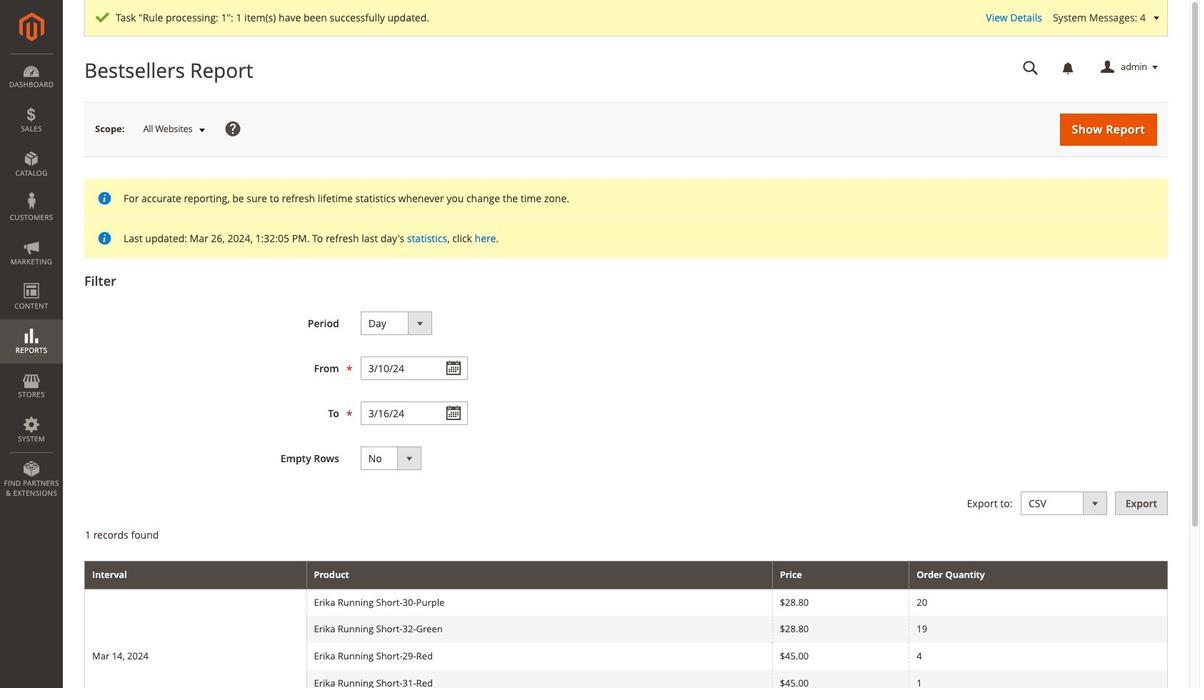 Task type: locate. For each thing, give the bounding box(es) containing it.
menu bar
[[0, 54, 63, 505]]

None text field
[[361, 357, 468, 380]]

None text field
[[361, 402, 468, 425]]



Task type: vqa. For each thing, say whether or not it's contained in the screenshot.
menu bar
yes



Task type: describe. For each thing, give the bounding box(es) containing it.
magento admin panel image
[[19, 12, 44, 41]]



